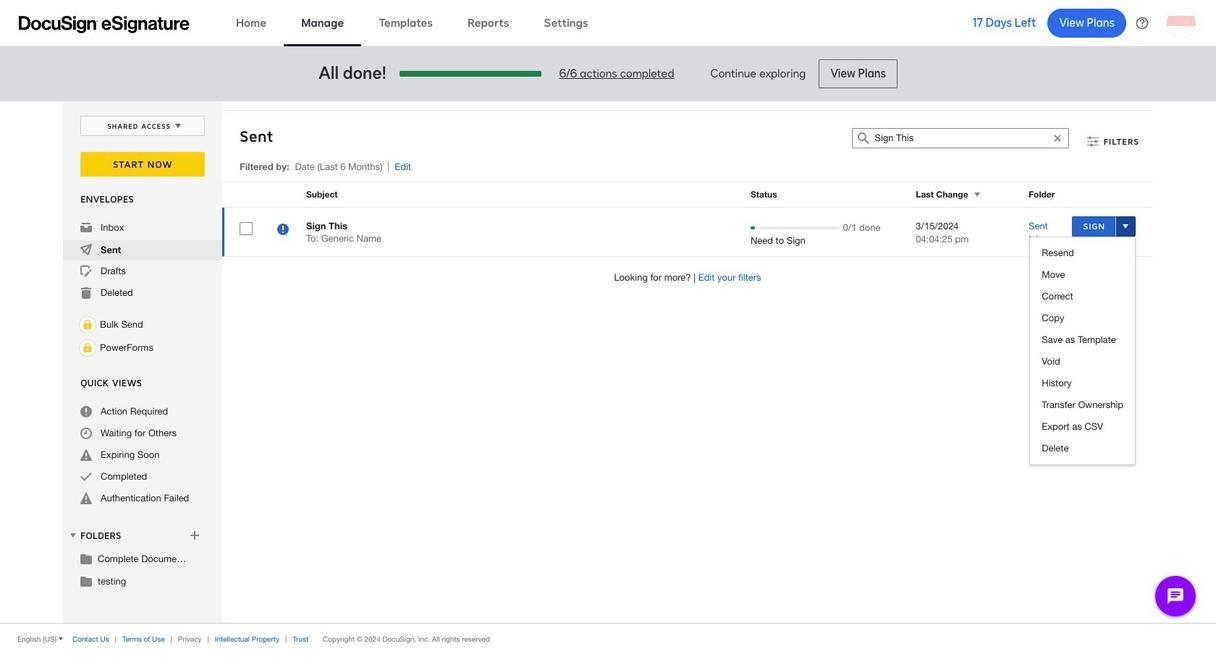 Task type: locate. For each thing, give the bounding box(es) containing it.
menu
[[1031, 243, 1135, 460]]

0 vertical spatial folder image
[[80, 553, 92, 565]]

your uploaded profile image image
[[1167, 8, 1196, 37]]

Search Sent and Folders text field
[[875, 129, 1047, 148]]

inbox image
[[80, 222, 92, 234]]

1 vertical spatial folder image
[[80, 576, 92, 587]]

lock image
[[79, 316, 96, 334], [79, 340, 96, 357]]

secondary navigation region
[[63, 101, 1157, 623]]

folder image
[[80, 553, 92, 565], [80, 576, 92, 587]]

0 vertical spatial lock image
[[79, 316, 96, 334]]

sent image
[[80, 244, 92, 256]]

1 vertical spatial lock image
[[79, 340, 96, 357]]



Task type: vqa. For each thing, say whether or not it's contained in the screenshot.
Upload or change your profile image
no



Task type: describe. For each thing, give the bounding box(es) containing it.
more info region
[[0, 623, 1216, 655]]

trash image
[[80, 287, 92, 299]]

action required image
[[80, 406, 92, 418]]

alert image
[[80, 450, 92, 461]]

view folders image
[[67, 530, 79, 541]]

completed image
[[80, 471, 92, 483]]

clock image
[[80, 428, 92, 439]]

need to sign image
[[277, 224, 289, 237]]

2 folder image from the top
[[80, 576, 92, 587]]

1 folder image from the top
[[80, 553, 92, 565]]

docusign esignature image
[[19, 16, 190, 33]]

1 lock image from the top
[[79, 316, 96, 334]]

2 lock image from the top
[[79, 340, 96, 357]]

alert image
[[80, 493, 92, 505]]

draft image
[[80, 266, 92, 277]]



